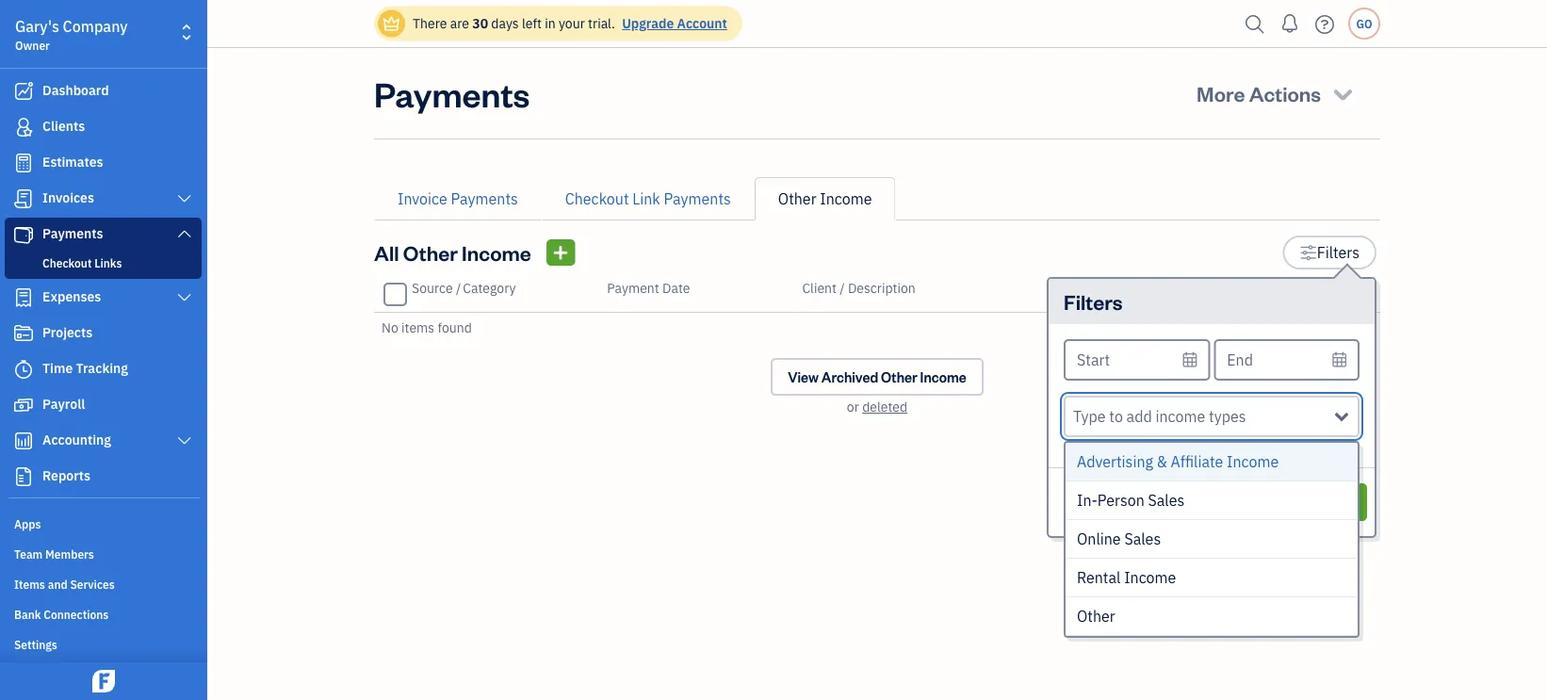 Task type: locate. For each thing, give the bounding box(es) containing it.
estimate image
[[12, 154, 35, 172]]

filters button
[[1283, 236, 1377, 270]]

add new other income entry image
[[552, 241, 569, 264]]

chevron large down image inside invoices link
[[176, 191, 193, 206]]

payments up checkout links
[[42, 225, 103, 242]]

other down rental
[[1077, 606, 1115, 626]]

Start date in MM/DD/YYYY format text field
[[1064, 339, 1210, 381]]

checkout links link
[[8, 252, 198, 274]]

in-
[[1077, 490, 1098, 510]]

your
[[559, 15, 585, 32]]

online
[[1077, 529, 1121, 549]]

payroll link
[[5, 388, 202, 422]]

1 / from the left
[[456, 279, 461, 297]]

estimates link
[[5, 146, 202, 180]]

/ for category
[[456, 279, 461, 297]]

filters
[[1317, 243, 1360, 262], [1064, 288, 1123, 315]]

invoices
[[42, 189, 94, 206]]

crown image
[[382, 14, 401, 33]]

other up 'deleted' link
[[881, 368, 918, 386]]

1 vertical spatial checkout
[[42, 255, 92, 270]]

1 vertical spatial filters
[[1064, 288, 1123, 315]]

team
[[14, 547, 43, 562]]

timer image
[[12, 360, 35, 379]]

1 chevron large down image from the top
[[176, 191, 193, 206]]

checkout link payments link
[[542, 177, 755, 221]]

chevron large down image up chevron large down image
[[176, 191, 193, 206]]

client
[[802, 279, 837, 297]]

expense image
[[12, 288, 35, 307]]

sales
[[1148, 490, 1185, 510], [1125, 529, 1161, 549]]

other
[[778, 189, 817, 209], [403, 239, 458, 266], [881, 368, 918, 386], [1077, 606, 1115, 626]]

2 vertical spatial chevron large down image
[[176, 433, 193, 449]]

chevron large down image down chevron large down image
[[176, 290, 193, 305]]

0 vertical spatial sales
[[1148, 490, 1185, 510]]

go button
[[1349, 8, 1381, 40]]

money image
[[12, 396, 35, 415]]

settings
[[14, 637, 57, 652]]

apply button
[[1219, 483, 1367, 521]]

all other income
[[374, 239, 531, 266]]

clear button
[[1064, 483, 1212, 521]]

link
[[633, 189, 660, 209]]

/
[[456, 279, 461, 297], [840, 279, 845, 297]]

0 vertical spatial chevron large down image
[[176, 191, 193, 206]]

other inside 'link'
[[881, 368, 918, 386]]

other inside list box
[[1077, 606, 1115, 626]]

bank connections
[[14, 607, 109, 622]]

1 horizontal spatial filters
[[1317, 243, 1360, 262]]

checkout link payments
[[565, 189, 731, 209]]

invoice image
[[12, 189, 35, 208]]

sales down &
[[1148, 490, 1185, 510]]

account
[[677, 15, 727, 32]]

/ right client
[[840, 279, 845, 297]]

payments
[[374, 71, 530, 115], [451, 189, 518, 209], [664, 189, 731, 209], [42, 225, 103, 242]]

payroll
[[42, 395, 85, 413]]

days
[[491, 15, 519, 32]]

other income
[[778, 189, 872, 209]]

&
[[1157, 452, 1167, 472]]

income inside 'link'
[[920, 368, 967, 386]]

checkout up expenses
[[42, 255, 92, 270]]

trial.
[[588, 15, 615, 32]]

projects
[[42, 324, 93, 341]]

invoices link
[[5, 182, 202, 216]]

list box
[[1066, 443, 1358, 636]]

checkout inside main element
[[42, 255, 92, 270]]

chevron large down image down payroll link
[[176, 433, 193, 449]]

all
[[374, 239, 399, 266]]

are
[[450, 15, 469, 32]]

3 chevron large down image from the top
[[176, 433, 193, 449]]

upgrade
[[622, 15, 674, 32]]

payments link
[[5, 218, 202, 252]]

1 horizontal spatial /
[[840, 279, 845, 297]]

chevron large down image
[[176, 191, 193, 206], [176, 290, 193, 305], [176, 433, 193, 449]]

2 / from the left
[[840, 279, 845, 297]]

0 vertical spatial filters
[[1317, 243, 1360, 262]]

items and services link
[[5, 569, 202, 597]]

0 horizontal spatial /
[[456, 279, 461, 297]]

advertising
[[1077, 452, 1153, 472]]

apply
[[1270, 491, 1317, 513]]

filters up amount
[[1317, 243, 1360, 262]]

invoice
[[398, 189, 447, 209]]

team members
[[14, 547, 94, 562]]

chart image
[[12, 432, 35, 450]]

time tracking
[[42, 360, 128, 377]]

time tracking link
[[5, 352, 202, 386]]

items and services
[[14, 577, 115, 592]]

0 horizontal spatial checkout
[[42, 255, 92, 270]]

checkout
[[565, 189, 629, 209], [42, 255, 92, 270]]

other up client
[[778, 189, 817, 209]]

settings image
[[1300, 241, 1317, 264]]

projects link
[[5, 317, 202, 351]]

2 chevron large down image from the top
[[176, 290, 193, 305]]

sales down clear "button"
[[1125, 529, 1161, 549]]

0 vertical spatial checkout
[[565, 189, 629, 209]]

chevron large down image for expenses
[[176, 290, 193, 305]]

income
[[820, 189, 872, 209], [462, 239, 531, 266], [920, 368, 967, 386], [1227, 452, 1279, 472], [1124, 568, 1176, 588]]

filters up start date in mm/dd/yyyy format text box
[[1064, 288, 1123, 315]]

chevron large down image inside expenses link
[[176, 290, 193, 305]]

more
[[1197, 80, 1245, 106]]

services
[[70, 577, 115, 592]]

chevron large down image for accounting
[[176, 433, 193, 449]]

checkout left link
[[565, 189, 629, 209]]

rental income
[[1077, 568, 1176, 588]]

chevrondown image
[[1330, 80, 1356, 106]]

payment
[[607, 279, 659, 297]]

advertising & affiliate income
[[1077, 452, 1279, 472]]

1 vertical spatial sales
[[1125, 529, 1161, 549]]

deleted
[[862, 398, 908, 416]]

1 vertical spatial chevron large down image
[[176, 290, 193, 305]]

and
[[48, 577, 68, 592]]

1 horizontal spatial checkout
[[565, 189, 629, 209]]

End date in MM/DD/YYYY format text field
[[1214, 339, 1360, 381]]

0 horizontal spatial filters
[[1064, 288, 1123, 315]]

/ right source
[[456, 279, 461, 297]]

source / category
[[412, 279, 516, 297]]

chevron large down image inside accounting link
[[176, 433, 193, 449]]



Task type: describe. For each thing, give the bounding box(es) containing it.
company
[[63, 16, 128, 36]]

actions
[[1249, 80, 1321, 106]]

or
[[847, 398, 859, 416]]

dashboard image
[[12, 82, 35, 101]]

payments inside main element
[[42, 225, 103, 242]]

search image
[[1240, 10, 1270, 38]]

payments down 'are'
[[374, 71, 530, 115]]

found
[[438, 319, 472, 336]]

filters inside dropdown button
[[1317, 243, 1360, 262]]

person
[[1098, 490, 1145, 510]]

items
[[401, 319, 435, 336]]

description
[[848, 279, 916, 297]]

in-person sales
[[1077, 490, 1185, 510]]

tracking
[[76, 360, 128, 377]]

no
[[382, 319, 398, 336]]

go to help image
[[1310, 10, 1340, 38]]

invoice payments
[[398, 189, 518, 209]]

more actions button
[[1180, 71, 1373, 116]]

reports
[[42, 467, 90, 484]]

payment image
[[12, 225, 35, 244]]

gary's
[[15, 16, 59, 36]]

payments right link
[[664, 189, 731, 209]]

30
[[472, 15, 488, 32]]

category
[[463, 279, 516, 297]]

freshbooks image
[[89, 670, 119, 693]]

apps
[[14, 516, 41, 531]]

amount button
[[1326, 279, 1373, 297]]

notifications image
[[1275, 5, 1305, 42]]

main element
[[0, 0, 254, 700]]

clear
[[1117, 491, 1159, 513]]

left
[[522, 15, 542, 32]]

amount
[[1326, 279, 1373, 297]]

view archived other income
[[788, 368, 967, 386]]

chevron large down image
[[176, 226, 193, 241]]

there are 30 days left in your trial. upgrade account
[[413, 15, 727, 32]]

checkout links
[[42, 255, 122, 270]]

or deleted
[[847, 398, 908, 416]]

team members link
[[5, 539, 202, 567]]

connections
[[44, 607, 109, 622]]

settings link
[[5, 629, 202, 658]]

client image
[[12, 118, 35, 137]]

in
[[545, 15, 556, 32]]

checkout for checkout link payments
[[565, 189, 629, 209]]

bank connections link
[[5, 599, 202, 628]]

expenses link
[[5, 281, 202, 315]]

/ for description
[[840, 279, 845, 297]]

clients
[[42, 117, 85, 135]]

accounting link
[[5, 424, 202, 458]]

more actions
[[1197, 80, 1321, 106]]

bank
[[14, 607, 41, 622]]

reports link
[[5, 460, 202, 494]]

deleted link
[[862, 398, 908, 416]]

other income link
[[755, 177, 896, 221]]

rental
[[1077, 568, 1121, 588]]

archived
[[822, 368, 878, 386]]

time
[[42, 360, 73, 377]]

there
[[413, 15, 447, 32]]

links
[[94, 255, 122, 270]]

Type to add income types search field
[[1073, 405, 1335, 428]]

list box containing advertising & affiliate income
[[1066, 443, 1358, 636]]

gary's company owner
[[15, 16, 128, 53]]

upgrade account link
[[618, 15, 727, 32]]

expenses
[[42, 288, 101, 305]]

date
[[662, 279, 690, 297]]

estimates
[[42, 153, 103, 171]]

source
[[412, 279, 453, 297]]

members
[[45, 547, 94, 562]]

chevron large down image for invoices
[[176, 191, 193, 206]]

payment date
[[607, 279, 690, 297]]

apps link
[[5, 509, 202, 537]]

invoice payments link
[[374, 177, 542, 221]]

report image
[[12, 467, 35, 486]]

owner
[[15, 38, 50, 53]]

client / description
[[802, 279, 916, 297]]

view
[[788, 368, 819, 386]]

dashboard link
[[5, 74, 202, 108]]

clients link
[[5, 110, 202, 144]]

payment date button
[[607, 279, 690, 297]]

dashboard
[[42, 82, 109, 99]]

other up source
[[403, 239, 458, 266]]

payments right invoice
[[451, 189, 518, 209]]

checkout for checkout links
[[42, 255, 92, 270]]

project image
[[12, 324, 35, 343]]

affiliate
[[1171, 452, 1224, 472]]

items
[[14, 577, 45, 592]]

online sales
[[1077, 529, 1161, 549]]

go
[[1356, 16, 1373, 31]]

accounting
[[42, 431, 111, 449]]

no items found
[[382, 319, 472, 336]]



Task type: vqa. For each thing, say whether or not it's contained in the screenshot.
chevron large down image in the 'Payments' LINK
yes



